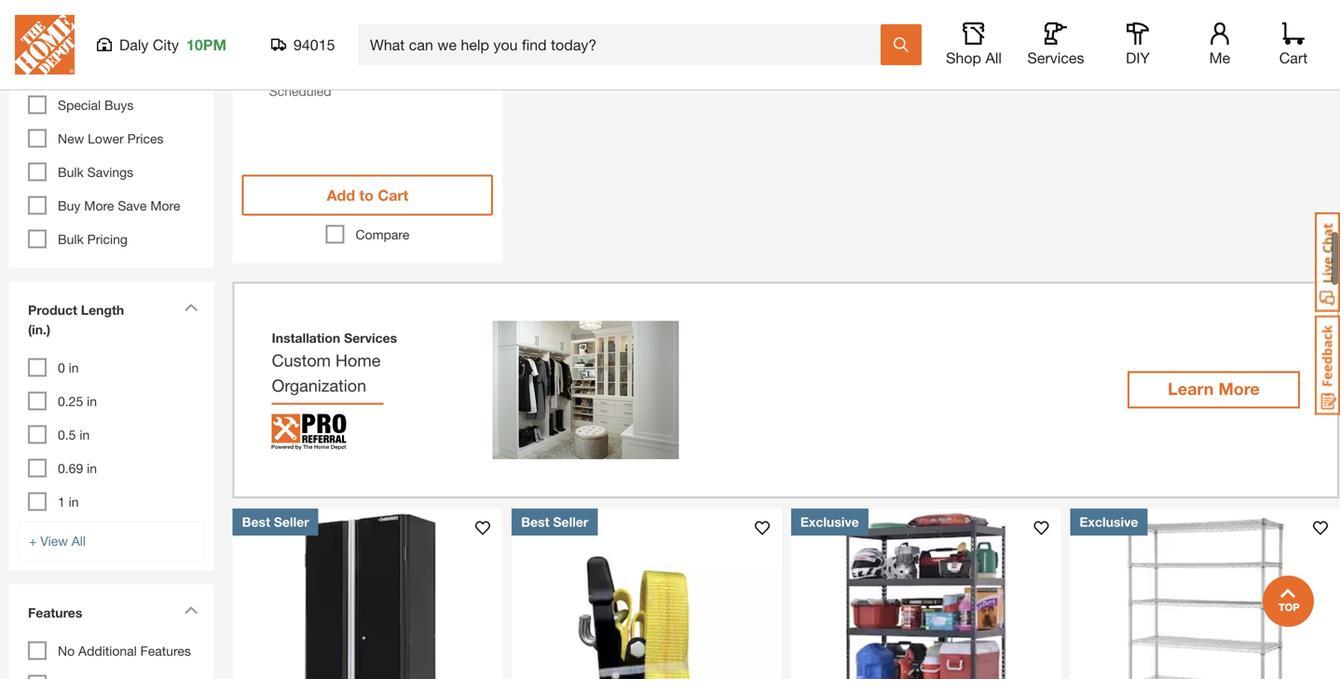 Task type: vqa. For each thing, say whether or not it's contained in the screenshot.
0.25 in
yes



Task type: describe. For each thing, give the bounding box(es) containing it.
in for 0.25
[[87, 394, 97, 409]]

me button
[[1190, 22, 1250, 67]]

features link
[[19, 594, 205, 637]]

bulk pricing
[[58, 231, 128, 247]]

savings inside savings center 'link'
[[28, 59, 77, 74]]

bulk pricing link
[[58, 231, 128, 247]]

more for buy
[[84, 198, 114, 213]]

best for the ready-to-assemble 24-gauge steel freestanding garage cabinet in black (36.6 in. w x 72 in. h x 18.3 in. d) image
[[242, 514, 270, 530]]

add to cart
[[327, 186, 409, 204]]

123 in stock
[[269, 39, 340, 54]]

seller for the ready-to-assemble 24-gauge steel freestanding garage cabinet in black (36.6 in. w x 72 in. h x 18.3 in. d) image
[[274, 514, 309, 530]]

additional
[[78, 643, 137, 659]]

in for 0
[[69, 360, 79, 375]]

6-tier commercial grade heavy duty steel wire shelving unit in chrome (48 in. w x 72 in. h x 18 in. d) image
[[1070, 509, 1340, 680]]

learn more link
[[1128, 372, 1300, 409]]

caret icon image for product length (in.)
[[184, 303, 198, 312]]

installation
[[272, 331, 340, 346]]

best for 27 ft. x 2 in. heavy-duty ratchet tie-down strap with j hook image
[[521, 514, 550, 530]]

special buys
[[58, 97, 134, 113]]

daly for daly city 10pm
[[119, 36, 149, 54]]

94015 button
[[271, 35, 336, 54]]

0.69 in
[[58, 461, 97, 476]]

home
[[336, 351, 381, 371]]

0.25 in link
[[58, 394, 97, 409]]

bulk savings
[[58, 164, 133, 180]]

savings center
[[28, 59, 122, 74]]

0.25
[[58, 394, 83, 409]]

me
[[1210, 49, 1231, 67]]

(in.)
[[28, 322, 50, 337]]

prices
[[127, 131, 164, 146]]

new
[[58, 131, 84, 146]]

shop all button
[[944, 22, 1004, 67]]

add to cart button
[[242, 175, 493, 216]]

27 ft. x 2 in. heavy-duty ratchet tie-down strap with j hook image
[[512, 509, 782, 680]]

no
[[58, 643, 75, 659]]

pricing
[[87, 231, 128, 247]]

live chat image
[[1315, 213, 1340, 312]]

in for 0.5
[[80, 427, 90, 443]]

buys
[[104, 97, 134, 113]]

center
[[80, 59, 122, 74]]

1 in
[[58, 494, 79, 510]]

+ view all link
[[19, 521, 205, 561]]

length
[[81, 302, 124, 318]]

What can we help you find today? search field
[[370, 25, 880, 64]]

scheduled
[[269, 83, 331, 99]]

bulk for bulk savings
[[58, 164, 84, 180]]

special buys link
[[58, 97, 134, 113]]

0.69
[[58, 461, 83, 476]]

daly city 10pm
[[119, 36, 226, 54]]

no additional features link
[[58, 643, 191, 659]]

0.5
[[58, 427, 76, 443]]

more for learn
[[1219, 379, 1260, 399]]

ready-to-assemble 24-gauge steel freestanding garage cabinet in black (36.6 in. w x 72 in. h x 18.3 in. d) image
[[233, 509, 503, 680]]

daly city link
[[359, 39, 411, 54]]

in for 1
[[69, 494, 79, 510]]

add
[[327, 186, 355, 204]]

in for 123
[[294, 39, 305, 54]]



Task type: locate. For each thing, give the bounding box(es) containing it.
1 horizontal spatial more
[[150, 198, 180, 213]]

services inside the installation services custom home organization
[[344, 331, 397, 346]]

0
[[58, 360, 65, 375]]

savings up special
[[28, 59, 77, 74]]

1 horizontal spatial exclusive
[[1080, 514, 1139, 530]]

1 vertical spatial features
[[140, 643, 191, 659]]

1 vertical spatial cart
[[378, 186, 409, 204]]

0 vertical spatial all
[[986, 49, 1002, 67]]

more right buy
[[84, 198, 114, 213]]

daly up center
[[119, 36, 149, 54]]

best
[[242, 514, 270, 530], [521, 514, 550, 530]]

caret icon image
[[184, 303, 198, 312], [184, 606, 198, 615]]

savings center link
[[19, 48, 205, 91]]

1 horizontal spatial all
[[986, 49, 1002, 67]]

caret icon image right length
[[184, 303, 198, 312]]

1 vertical spatial all
[[72, 533, 86, 549]]

2 bulk from the top
[[58, 231, 84, 247]]

1 best seller from the left
[[242, 514, 309, 530]]

view
[[40, 533, 68, 549]]

exclusive
[[801, 514, 859, 530], [1080, 514, 1139, 530]]

1 seller from the left
[[274, 514, 309, 530]]

special
[[58, 97, 101, 113]]

1 best from the left
[[242, 514, 270, 530]]

caret icon image inside product length (in.) link
[[184, 303, 198, 312]]

bulk
[[58, 164, 84, 180], [58, 231, 84, 247]]

city for daly city
[[388, 39, 411, 54]]

94015
[[294, 36, 335, 54]]

+
[[29, 533, 37, 549]]

all right view
[[72, 533, 86, 549]]

1 vertical spatial caret icon image
[[184, 606, 198, 615]]

cart right to
[[378, 186, 409, 204]]

best seller for 27 ft. x 2 in. heavy-duty ratchet tie-down strap with j hook image
[[521, 514, 588, 530]]

new lower prices link
[[58, 131, 164, 146]]

save
[[118, 198, 147, 213]]

0 vertical spatial services
[[1028, 49, 1085, 67]]

features right the additional
[[140, 643, 191, 659]]

daly
[[119, 36, 149, 54], [359, 39, 384, 54]]

1
[[58, 494, 65, 510]]

0 horizontal spatial cart
[[378, 186, 409, 204]]

services
[[1028, 49, 1085, 67], [344, 331, 397, 346]]

1 vertical spatial bulk
[[58, 231, 84, 247]]

the home depot logo image
[[15, 15, 75, 75]]

city left 10pm
[[153, 36, 179, 54]]

services left diy
[[1028, 49, 1085, 67]]

2 seller from the left
[[553, 514, 588, 530]]

in right 123
[[294, 39, 305, 54]]

custom
[[272, 351, 331, 371]]

cart link
[[1273, 22, 1314, 67]]

bulk savings link
[[58, 164, 133, 180]]

0 horizontal spatial features
[[28, 605, 82, 621]]

seller
[[274, 514, 309, 530], [553, 514, 588, 530]]

in right '0'
[[69, 360, 79, 375]]

city
[[153, 36, 179, 54], [388, 39, 411, 54]]

in for 0.69
[[87, 461, 97, 476]]

0 horizontal spatial seller
[[274, 514, 309, 530]]

0 vertical spatial savings
[[28, 59, 77, 74]]

more right learn
[[1219, 379, 1260, 399]]

city right stock
[[388, 39, 411, 54]]

all right shop
[[986, 49, 1002, 67]]

caret icon image up no additional features
[[184, 606, 198, 615]]

caret icon image inside features link
[[184, 606, 198, 615]]

1 horizontal spatial services
[[1028, 49, 1085, 67]]

0.5 in link
[[58, 427, 90, 443]]

stock
[[308, 39, 340, 54]]

0 horizontal spatial best
[[242, 514, 270, 530]]

bulk down new at the left of the page
[[58, 164, 84, 180]]

all
[[986, 49, 1002, 67], [72, 533, 86, 549]]

1 vertical spatial savings
[[87, 164, 133, 180]]

product length (in.)
[[28, 302, 124, 337]]

diy button
[[1108, 22, 1168, 67]]

0 horizontal spatial services
[[344, 331, 397, 346]]

learn more
[[1168, 379, 1260, 399]]

lower
[[88, 131, 124, 146]]

2 best seller from the left
[[521, 514, 588, 530]]

no additional features
[[58, 643, 191, 659]]

savings
[[28, 59, 77, 74], [87, 164, 133, 180]]

1 horizontal spatial best
[[521, 514, 550, 530]]

exclusive for 6-tier commercial grade heavy duty steel wire shelving unit in chrome (48 in. w x 72 in. h x 18 in. d) 'image'
[[1080, 514, 1139, 530]]

0 vertical spatial bulk
[[58, 164, 84, 180]]

services button
[[1026, 22, 1086, 67]]

daly city
[[359, 39, 411, 54]]

buy
[[58, 198, 81, 213]]

product length (in.) link
[[19, 291, 205, 354]]

services inside button
[[1028, 49, 1085, 67]]

0 horizontal spatial daly
[[119, 36, 149, 54]]

best seller
[[242, 514, 309, 530], [521, 514, 588, 530]]

diy
[[1126, 49, 1150, 67]]

5-tier heavy duty boltless steel garage storage shelving unit in black (48 in. w x 78 in. h x 24 in. d) image
[[791, 509, 1061, 680]]

best seller for the ready-to-assemble 24-gauge steel freestanding garage cabinet in black (36.6 in. w x 72 in. h x 18.3 in. d) image
[[242, 514, 309, 530]]

savings down new lower prices link at top
[[87, 164, 133, 180]]

0.69 in link
[[58, 461, 97, 476]]

0 horizontal spatial city
[[153, 36, 179, 54]]

0 horizontal spatial savings
[[28, 59, 77, 74]]

in
[[294, 39, 305, 54], [69, 360, 79, 375], [87, 394, 97, 409], [80, 427, 90, 443], [87, 461, 97, 476], [69, 494, 79, 510]]

2 caret icon image from the top
[[184, 606, 198, 615]]

all inside button
[[986, 49, 1002, 67]]

cart inside button
[[378, 186, 409, 204]]

in right the 0.25
[[87, 394, 97, 409]]

10pm
[[186, 36, 226, 54]]

1 in link
[[58, 494, 79, 510]]

1 caret icon image from the top
[[184, 303, 198, 312]]

learn
[[1168, 379, 1214, 399]]

2 best from the left
[[521, 514, 550, 530]]

new lower prices
[[58, 131, 164, 146]]

0.5 in
[[58, 427, 90, 443]]

features
[[28, 605, 82, 621], [140, 643, 191, 659]]

buy more save more
[[58, 198, 180, 213]]

installation services custom home organization
[[272, 331, 397, 396]]

to
[[359, 186, 374, 204]]

shop all
[[946, 49, 1002, 67]]

2 exclusive from the left
[[1080, 514, 1139, 530]]

2 horizontal spatial more
[[1219, 379, 1260, 399]]

0 in link
[[58, 360, 79, 375]]

more
[[84, 198, 114, 213], [150, 198, 180, 213], [1219, 379, 1260, 399]]

1 exclusive from the left
[[801, 514, 859, 530]]

0 vertical spatial features
[[28, 605, 82, 621]]

0 in
[[58, 360, 79, 375]]

1 horizontal spatial cart
[[1280, 49, 1308, 67]]

1 horizontal spatial city
[[388, 39, 411, 54]]

bulk down buy
[[58, 231, 84, 247]]

0 vertical spatial cart
[[1280, 49, 1308, 67]]

0.25 in
[[58, 394, 97, 409]]

cart right me
[[1280, 49, 1308, 67]]

1 horizontal spatial best seller
[[521, 514, 588, 530]]

1 horizontal spatial features
[[140, 643, 191, 659]]

0 vertical spatial caret icon image
[[184, 303, 198, 312]]

+ view all
[[29, 533, 86, 549]]

daly for daly city
[[359, 39, 384, 54]]

in right 0.69 at left
[[87, 461, 97, 476]]

cart
[[1280, 49, 1308, 67], [378, 186, 409, 204]]

0 horizontal spatial all
[[72, 533, 86, 549]]

bulk for bulk pricing
[[58, 231, 84, 247]]

services up home
[[344, 331, 397, 346]]

shop
[[946, 49, 982, 67]]

0 horizontal spatial exclusive
[[801, 514, 859, 530]]

caret icon image for features
[[184, 606, 198, 615]]

seller for 27 ft. x 2 in. heavy-duty ratchet tie-down strap with j hook image
[[553, 514, 588, 530]]

exclusive for 5-tier heavy duty boltless steel garage storage shelving unit in black (48 in. w x 78 in. h x 24 in. d) image
[[801, 514, 859, 530]]

1 vertical spatial services
[[344, 331, 397, 346]]

feedback link image
[[1315, 315, 1340, 416]]

buy more save more link
[[58, 198, 180, 213]]

1 horizontal spatial seller
[[553, 514, 588, 530]]

1 horizontal spatial daly
[[359, 39, 384, 54]]

in right 1
[[69, 494, 79, 510]]

product
[[28, 302, 77, 318]]

0 horizontal spatial best seller
[[242, 514, 309, 530]]

daly right stock
[[359, 39, 384, 54]]

city for daly city 10pm
[[153, 36, 179, 54]]

in right 0.5 on the bottom of the page
[[80, 427, 90, 443]]

1 horizontal spatial savings
[[87, 164, 133, 180]]

0 horizontal spatial more
[[84, 198, 114, 213]]

compare
[[356, 227, 410, 242]]

123
[[269, 39, 291, 54]]

more right save at the top of the page
[[150, 198, 180, 213]]

1 bulk from the top
[[58, 164, 84, 180]]

features up no
[[28, 605, 82, 621]]

organization
[[272, 376, 366, 396]]



